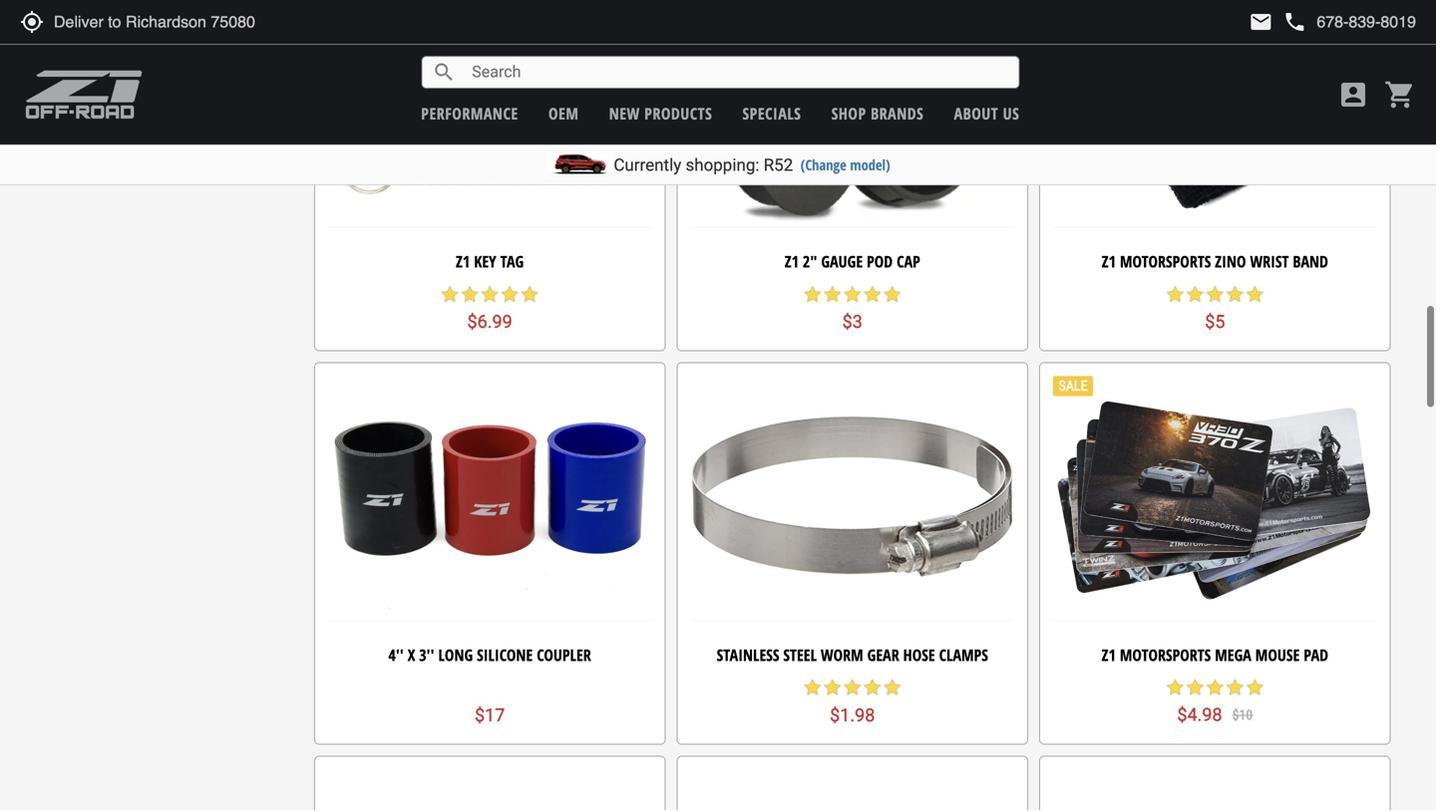 Task type: describe. For each thing, give the bounding box(es) containing it.
4'' x 3'' long silicone coupler
[[388, 645, 591, 666]]

stainless steel worm gear hose clamps
[[717, 645, 988, 666]]

gauge
[[821, 251, 863, 272]]

phone link
[[1283, 10, 1416, 34]]

z1 motorsports mega mouse pad
[[1102, 645, 1328, 666]]

z1 for z1 key tag
[[456, 251, 470, 272]]

r52
[[764, 155, 793, 175]]

2"
[[803, 251, 817, 272]]

wrist
[[1250, 251, 1289, 272]]

oem
[[549, 103, 579, 124]]

zino
[[1215, 251, 1246, 272]]

z1 motorsports zino wrist band
[[1102, 251, 1328, 272]]

z1 key tag
[[456, 251, 524, 272]]

new products link
[[609, 103, 712, 124]]

specials link
[[743, 103, 801, 124]]

3''
[[419, 645, 434, 666]]

z1 for z1 2" gauge pod cap
[[785, 251, 799, 272]]

(change
[[801, 155, 847, 175]]

shop brands link
[[832, 103, 924, 124]]

new
[[609, 103, 640, 124]]

oem link
[[549, 103, 579, 124]]

about us link
[[954, 103, 1019, 124]]

currently
[[614, 155, 681, 175]]

us
[[1003, 103, 1019, 124]]

performance link
[[421, 103, 518, 124]]

performance
[[421, 103, 518, 124]]

tag
[[500, 251, 524, 272]]

shop brands
[[832, 103, 924, 124]]

steel
[[783, 645, 817, 666]]

mail
[[1249, 10, 1273, 34]]

mega
[[1215, 645, 1251, 666]]

mail link
[[1249, 10, 1273, 34]]

shop
[[832, 103, 866, 124]]

pod
[[867, 251, 893, 272]]

key
[[474, 251, 496, 272]]

star star star star star $1.98
[[803, 678, 902, 726]]

hose
[[903, 645, 935, 666]]

gear
[[867, 645, 899, 666]]

silicone
[[477, 645, 533, 666]]

motorsports for zino
[[1120, 251, 1211, 272]]

long
[[438, 645, 473, 666]]

$4.98
[[1177, 705, 1222, 726]]

brands
[[871, 103, 924, 124]]

z1 for z1 motorsports zino wrist band
[[1102, 251, 1116, 272]]



Task type: locate. For each thing, give the bounding box(es) containing it.
star star star star star $3
[[803, 285, 902, 333]]

z1 2" gauge pod cap
[[785, 251, 920, 272]]

mail phone
[[1249, 10, 1307, 34]]

my_location
[[20, 10, 44, 34]]

account_box link
[[1332, 79, 1374, 111]]

z1 motorsports logo image
[[25, 70, 143, 120]]

motorsports for mega
[[1120, 645, 1211, 666]]

Search search field
[[456, 57, 1019, 88]]

1 motorsports from the top
[[1120, 251, 1211, 272]]

worm
[[821, 645, 863, 666]]

mouse
[[1255, 645, 1300, 666]]

0 vertical spatial motorsports
[[1120, 251, 1211, 272]]

1 vertical spatial motorsports
[[1120, 645, 1211, 666]]

pad
[[1304, 645, 1328, 666]]

shopping:
[[686, 155, 759, 175]]

z1
[[456, 251, 470, 272], [785, 251, 799, 272], [1102, 251, 1116, 272], [1102, 645, 1116, 666]]

star star star star star $6.99
[[440, 285, 540, 333]]

currently shopping: r52 (change model)
[[614, 155, 890, 175]]

phone
[[1283, 10, 1307, 34]]

star star star star star $5
[[1165, 285, 1265, 333]]

account_box
[[1337, 79, 1369, 111]]

$17
[[475, 705, 505, 726]]

new products
[[609, 103, 712, 124]]

cap
[[897, 251, 920, 272]]

$6.99
[[467, 312, 512, 333]]

x
[[408, 645, 415, 666]]

motorsports left "zino"
[[1120, 251, 1211, 272]]

4''
[[388, 645, 404, 666]]

2 motorsports from the top
[[1120, 645, 1211, 666]]

$10
[[1232, 708, 1253, 724]]

star star star star star $4.98 $10
[[1165, 678, 1265, 726]]

specials
[[743, 103, 801, 124]]

about us
[[954, 103, 1019, 124]]

motorsports
[[1120, 251, 1211, 272], [1120, 645, 1211, 666]]

$5
[[1205, 312, 1225, 333]]

stainless
[[717, 645, 779, 666]]

coupler
[[537, 645, 591, 666]]

z1 for z1 motorsports mega mouse pad
[[1102, 645, 1116, 666]]

motorsports left the mega
[[1120, 645, 1211, 666]]

search
[[432, 60, 456, 84]]

$1.98
[[830, 705, 875, 726]]

about
[[954, 103, 999, 124]]

clamps
[[939, 645, 988, 666]]

model)
[[850, 155, 890, 175]]

shopping_cart link
[[1379, 79, 1416, 111]]

band
[[1293, 251, 1328, 272]]

shopping_cart
[[1384, 79, 1416, 111]]

(change model) link
[[801, 155, 890, 175]]

$3
[[842, 312, 863, 333]]

star
[[440, 285, 460, 304], [460, 285, 480, 304], [480, 285, 500, 304], [500, 285, 520, 304], [520, 285, 540, 304], [803, 285, 823, 304], [823, 285, 842, 304], [842, 285, 862, 304], [862, 285, 882, 304], [882, 285, 902, 304], [1165, 285, 1185, 304], [1185, 285, 1205, 304], [1205, 285, 1225, 304], [1225, 285, 1245, 304], [1245, 285, 1265, 304], [1165, 678, 1185, 698], [1185, 678, 1205, 698], [1205, 678, 1225, 698], [1225, 678, 1245, 698], [1245, 678, 1265, 698], [803, 678, 823, 698], [823, 678, 842, 698], [842, 678, 862, 698], [862, 678, 882, 698], [882, 678, 902, 698]]

products
[[644, 103, 712, 124]]



Task type: vqa. For each thing, say whether or not it's contained in the screenshot.
clamps
yes



